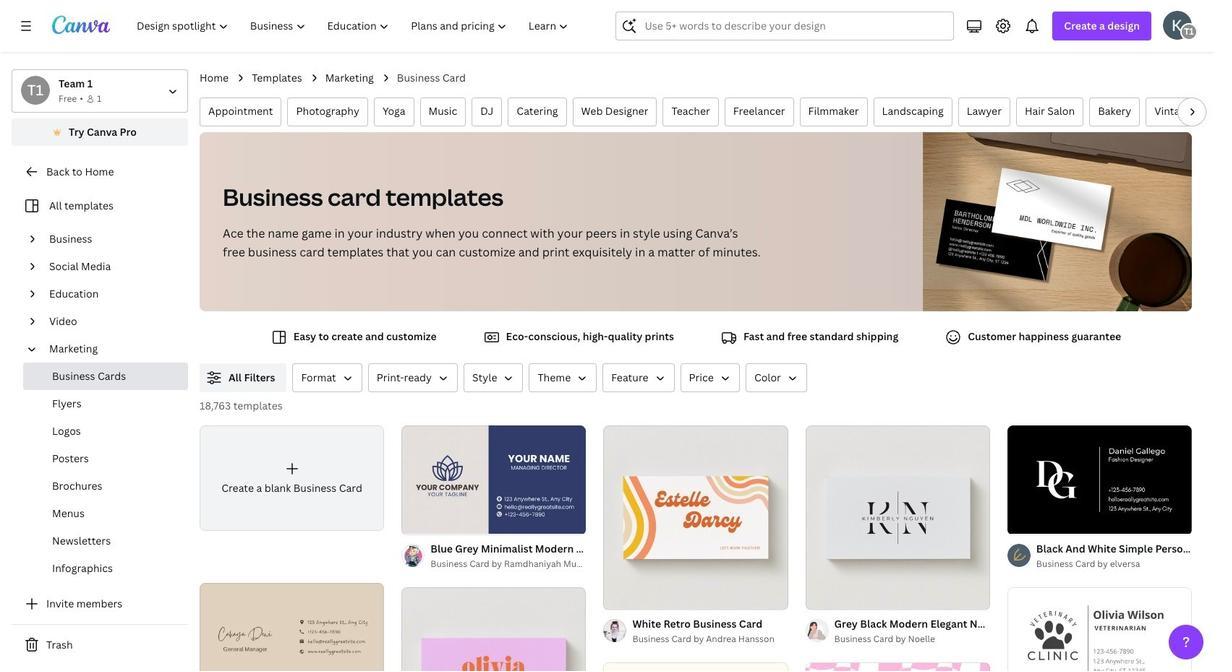 Task type: locate. For each thing, give the bounding box(es) containing it.
team 1 image
[[21, 76, 50, 105]]

team 1 element inside switch to another team 'button'
[[21, 76, 50, 105]]

top level navigation element
[[127, 12, 581, 41]]

Switch to another team button
[[12, 69, 188, 113]]

team 1 element
[[1180, 23, 1198, 41], [21, 76, 50, 105]]

blue grey minimalist modern business card image
[[402, 426, 586, 535]]

Search search field
[[645, 12, 945, 40]]

pink and white retro art director business card image
[[805, 664, 990, 672]]

black and white dog cat veterinary clinic veterinarian single-side business card image
[[1007, 588, 1192, 672]]

0 horizontal spatial team 1 element
[[21, 76, 50, 105]]

1 vertical spatial team 1 element
[[21, 76, 50, 105]]

None search field
[[616, 12, 954, 41]]

create a blank business card element
[[200, 426, 384, 531]]

1 horizontal spatial team 1 element
[[1180, 23, 1198, 41]]

white retro business card image
[[604, 426, 788, 611]]



Task type: vqa. For each thing, say whether or not it's contained in the screenshot.
the right and
no



Task type: describe. For each thing, give the bounding box(es) containing it.
black and white simple personal business card image
[[1007, 426, 1192, 535]]

grey black modern elegant name initials monogram business card image
[[805, 426, 990, 611]]

cream and gray organic natural cosmetics single-side business card image
[[604, 664, 788, 672]]

0 vertical spatial team 1 element
[[1180, 23, 1198, 41]]

team 1 image
[[1180, 23, 1198, 41]]

kendall parks image
[[1163, 11, 1192, 40]]

brown  business card image
[[200, 584, 384, 672]]

orange modern fun photography business card image
[[402, 588, 586, 672]]



